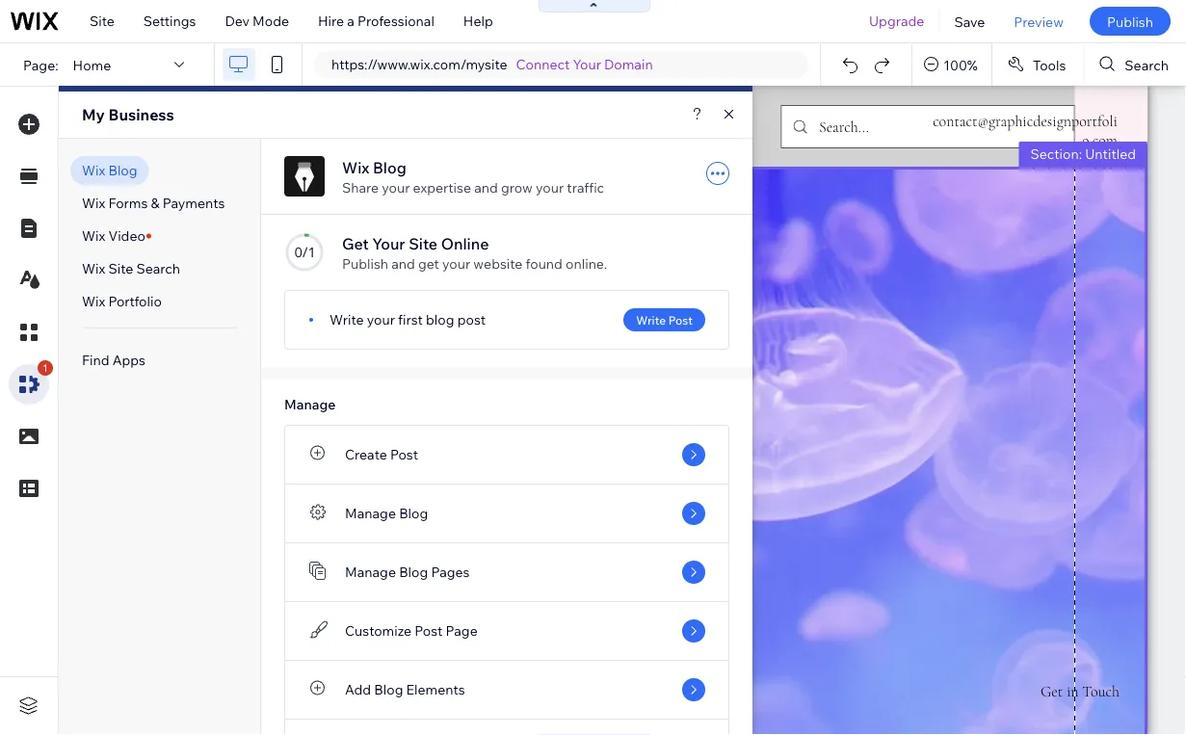Task type: locate. For each thing, give the bounding box(es) containing it.
blog inside wix blog share your expertise and grow your traffic
[[373, 158, 407, 177]]

your right 'get' at the left top of the page
[[372, 234, 405, 254]]

change section background
[[253, 224, 432, 241]]

wix down wix video
[[82, 260, 105, 277]]

and left the 'get'
[[392, 255, 415, 272]]

0 vertical spatial and
[[474, 179, 498, 196]]

site up "wix portfolio"
[[108, 260, 133, 277]]

post for write
[[669, 313, 693, 327]]

1 vertical spatial manage
[[345, 505, 396, 522]]

pages
[[431, 564, 470, 581]]

blog up forms
[[108, 162, 137, 179]]

grow
[[501, 179, 533, 196]]

write post button
[[624, 309, 706, 332]]

quick edit
[[464, 224, 529, 241]]

publish inside get your site online publish and get your website found online.
[[342, 255, 389, 272]]

0 horizontal spatial write
[[330, 311, 364, 328]]

and inside get your site online publish and get your website found online.
[[392, 255, 415, 272]]

wix inside wix blog share your expertise and grow your traffic
[[342, 158, 370, 177]]

0 horizontal spatial publish
[[342, 255, 389, 272]]

your left first
[[367, 311, 395, 328]]

post for customize
[[415, 623, 443, 640]]

manage for manage blog
[[345, 505, 396, 522]]

designing
[[547, 562, 610, 579]]

and for blog
[[474, 179, 498, 196]]

section:
[[644, 562, 693, 579]]

2 vertical spatial manage
[[345, 564, 396, 581]]

1 horizontal spatial write
[[636, 313, 666, 327]]

wix site search
[[82, 260, 180, 277]]

elements
[[406, 682, 465, 699]]

write for write your first blog post
[[330, 311, 364, 328]]

1 vertical spatial post
[[390, 446, 418, 463]]

business
[[108, 105, 174, 124]]

wix for wix site search
[[82, 260, 105, 277]]

publish
[[1108, 13, 1154, 30], [342, 255, 389, 272]]

blog up manage blog pages on the bottom left of the page
[[399, 505, 428, 522]]

0 vertical spatial publish
[[1108, 13, 1154, 30]]

save button
[[940, 0, 1000, 42]]

blog right add
[[374, 682, 403, 699]]

publish down 'get' at the left top of the page
[[342, 255, 389, 272]]

2 vertical spatial post
[[415, 623, 443, 640]]

wix for wix portfolio
[[82, 293, 105, 310]]

search up portfolio
[[136, 260, 180, 277]]

1 horizontal spatial and
[[474, 179, 498, 196]]

create
[[345, 446, 387, 463]]

0 vertical spatial manage
[[284, 396, 336, 413]]

write
[[330, 311, 364, 328], [636, 313, 666, 327]]

and left the grow
[[474, 179, 498, 196]]

your left domain
[[573, 56, 602, 73]]

wix left forms
[[82, 195, 105, 212]]

domain
[[605, 56, 653, 73]]

site up the 'get'
[[409, 234, 438, 254]]

1 horizontal spatial search
[[1125, 56, 1170, 73]]

portfolio
[[108, 293, 162, 310]]

0 horizontal spatial search
[[136, 260, 180, 277]]

1 button
[[9, 361, 53, 405]]

search
[[1125, 56, 1170, 73], [136, 260, 180, 277]]

wix left portfolio
[[82, 293, 105, 310]]

manage
[[284, 396, 336, 413], [345, 505, 396, 522], [345, 564, 396, 581]]

found
[[526, 255, 563, 272]]

100% button
[[913, 43, 992, 86]]

add
[[345, 682, 371, 699]]

create post
[[345, 446, 418, 463]]

customize post page
[[345, 623, 478, 640]]

and inside wix blog share your expertise and grow your traffic
[[474, 179, 498, 196]]

write inside button
[[636, 313, 666, 327]]

mode
[[253, 13, 289, 29]]

settings
[[143, 13, 196, 29]]

publish button
[[1090, 7, 1171, 36]]

your down online at the left top of the page
[[443, 255, 471, 272]]

0 horizontal spatial and
[[392, 255, 415, 272]]

tools
[[1033, 56, 1067, 73]]

professional
[[358, 13, 435, 29]]

untitled
[[1086, 146, 1137, 162]]

0 vertical spatial your
[[573, 56, 602, 73]]

your left section:
[[613, 562, 641, 579]]

blog for manage blog pages
[[399, 564, 428, 581]]

write post
[[636, 313, 693, 327]]

1 vertical spatial site
[[409, 234, 438, 254]]

page
[[446, 623, 478, 640]]

blog left pages
[[399, 564, 428, 581]]

1 vertical spatial and
[[392, 255, 415, 272]]

blog for wix blog share your expertise and grow your traffic
[[373, 158, 407, 177]]

home
[[73, 56, 111, 73]]

wix up "share"
[[342, 158, 370, 177]]

your
[[573, 56, 602, 73], [372, 234, 405, 254]]

connect
[[516, 56, 570, 73]]

post
[[669, 313, 693, 327], [390, 446, 418, 463], [415, 623, 443, 640]]

and
[[474, 179, 498, 196], [392, 255, 415, 272]]

1 vertical spatial publish
[[342, 255, 389, 272]]

write your first blog post
[[330, 311, 486, 328]]

wix
[[342, 158, 370, 177], [82, 162, 105, 179], [82, 195, 105, 212], [82, 228, 105, 244], [82, 260, 105, 277], [82, 293, 105, 310]]

2 vertical spatial site
[[108, 260, 133, 277]]

preview
[[1015, 13, 1064, 30]]

preview button
[[1000, 0, 1079, 42]]

add elements button
[[642, 582, 728, 600]]

your
[[382, 179, 410, 196], [536, 179, 564, 196], [443, 255, 471, 272], [367, 311, 395, 328], [613, 562, 641, 579]]

wix down the my
[[82, 162, 105, 179]]

1 vertical spatial your
[[372, 234, 405, 254]]

0 vertical spatial post
[[669, 313, 693, 327]]

0 vertical spatial search
[[1125, 56, 1170, 73]]

wix left video
[[82, 228, 105, 244]]

and for your
[[392, 255, 415, 272]]

publish up the search button
[[1108, 13, 1154, 30]]

https://www.wix.com/mysite
[[332, 56, 508, 73]]

website
[[474, 255, 523, 272]]

apps
[[112, 352, 146, 369]]

section: untitled
[[1031, 146, 1137, 162]]

manage for manage
[[284, 396, 336, 413]]

site up 'home'
[[90, 13, 115, 29]]

1 vertical spatial search
[[136, 260, 180, 277]]

my
[[82, 105, 105, 124]]

1 horizontal spatial publish
[[1108, 13, 1154, 30]]

blog up "share"
[[373, 158, 407, 177]]

post inside button
[[669, 313, 693, 327]]

100%
[[944, 56, 978, 73]]

wix for wix forms & payments
[[82, 195, 105, 212]]

search down publish button
[[1125, 56, 1170, 73]]

0 horizontal spatial your
[[372, 234, 405, 254]]

blog
[[373, 158, 407, 177], [108, 162, 137, 179], [399, 505, 428, 522], [399, 564, 428, 581], [374, 682, 403, 699]]



Task type: vqa. For each thing, say whether or not it's contained in the screenshot.
Color related to Color
no



Task type: describe. For each thing, give the bounding box(es) containing it.
add
[[642, 582, 666, 599]]

0/1
[[294, 244, 315, 261]]

online
[[441, 234, 489, 254]]

wix video
[[82, 228, 145, 244]]

wix for wix blog share your expertise and grow your traffic
[[342, 158, 370, 177]]

post for create
[[390, 446, 418, 463]]

post
[[458, 311, 486, 328]]

0/1 progress bar
[[284, 232, 325, 273]]

wix blog share your expertise and grow your traffic
[[342, 158, 605, 196]]

forms
[[108, 195, 148, 212]]

tools button
[[993, 43, 1084, 86]]

manage blog pages
[[345, 564, 470, 581]]

first
[[398, 311, 423, 328]]

manage blog
[[345, 505, 428, 522]]

site inside get your site online publish and get your website found online.
[[409, 234, 438, 254]]

get
[[342, 234, 369, 254]]

blog for manage blog
[[399, 505, 428, 522]]

dev mode
[[225, 13, 289, 29]]

wix blog
[[82, 162, 137, 179]]

0 vertical spatial site
[[90, 13, 115, 29]]

payments
[[163, 195, 225, 212]]

upgrade
[[870, 13, 925, 29]]

manage for manage blog pages
[[345, 564, 396, 581]]

search inside button
[[1125, 56, 1170, 73]]

my business
[[82, 105, 174, 124]]

your inside get your site online publish and get your website found online.
[[372, 234, 405, 254]]

blog
[[426, 311, 455, 328]]

add blog elements
[[345, 682, 465, 699]]

customize
[[345, 623, 412, 640]]

wix for wix video
[[82, 228, 105, 244]]

wix blog image
[[284, 156, 325, 197]]

write for write post
[[636, 313, 666, 327]]

your right the grow
[[536, 179, 564, 196]]

section:
[[1031, 146, 1083, 162]]

&
[[151, 195, 160, 212]]

1
[[42, 362, 48, 375]]

your inside get your site online publish and get your website found online.
[[443, 255, 471, 272]]

traffic
[[567, 179, 605, 196]]

start
[[513, 562, 544, 579]]

background
[[356, 224, 432, 241]]

edit
[[504, 224, 529, 241]]

change
[[253, 224, 302, 241]]

get
[[418, 255, 440, 272]]

video
[[108, 228, 145, 244]]

search button
[[1085, 43, 1187, 86]]

hire a professional
[[318, 13, 435, 29]]

wix forms & payments
[[82, 195, 225, 212]]

help
[[464, 13, 493, 29]]

elements
[[669, 582, 728, 599]]

wix portfolio
[[82, 293, 162, 310]]

wix for wix blog
[[82, 162, 105, 179]]

your inside start designing your section: add elements .
[[613, 562, 641, 579]]

share
[[342, 179, 379, 196]]

hire
[[318, 13, 344, 29]]

get your site online publish and get your website found online.
[[342, 234, 607, 272]]

https://www.wix.com/mysite connect your domain
[[332, 56, 653, 73]]

a
[[347, 13, 355, 29]]

section
[[305, 224, 353, 241]]

find
[[82, 352, 109, 369]]

start designing your section: add elements .
[[513, 562, 732, 599]]

your right "share"
[[382, 179, 410, 196]]

save
[[955, 13, 986, 30]]

expertise
[[413, 179, 471, 196]]

quick
[[464, 224, 501, 241]]

1 horizontal spatial your
[[573, 56, 602, 73]]

find apps
[[82, 352, 146, 369]]

dev
[[225, 13, 250, 29]]

blog for wix blog
[[108, 162, 137, 179]]

publish inside button
[[1108, 13, 1154, 30]]

.
[[728, 583, 732, 599]]

blog for add blog elements
[[374, 682, 403, 699]]

online.
[[566, 255, 607, 272]]



